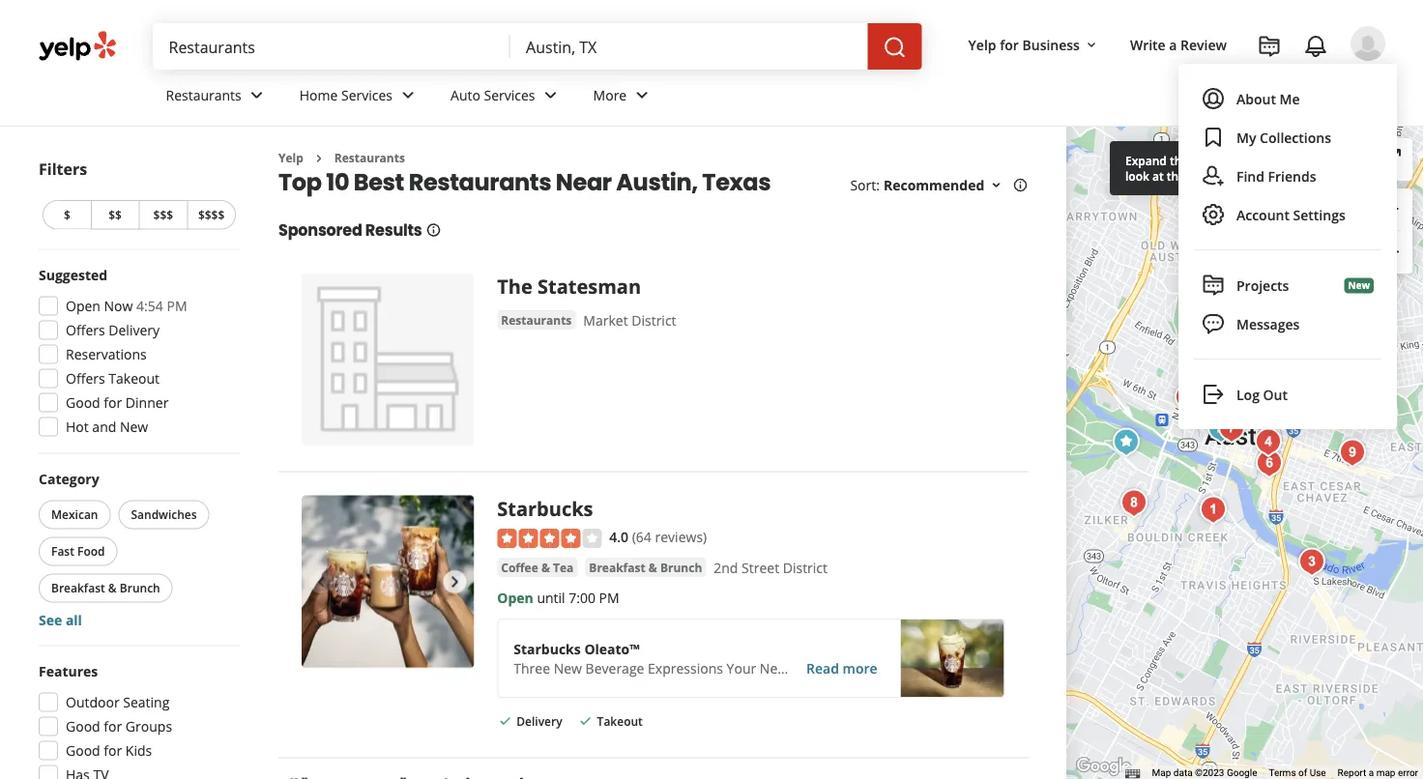 Task type: vqa. For each thing, say whether or not it's contained in the screenshot.
4.6 link
no



Task type: describe. For each thing, give the bounding box(es) containing it.
offers for offers takeout
[[66, 369, 105, 388]]

home services link
[[284, 70, 435, 126]]

more link
[[578, 70, 669, 126]]

yelp for business button
[[961, 27, 1107, 62]]

sponsored results
[[278, 219, 422, 241]]

the statesman image
[[1182, 380, 1221, 419]]

$$$ button
[[139, 200, 187, 230]]

market district
[[583, 311, 676, 330]]

moves
[[1309, 151, 1351, 169]]

chuy's image
[[1107, 423, 1146, 462]]

read
[[806, 659, 839, 677]]

report a map error link
[[1338, 767, 1418, 779]]

results
[[365, 219, 422, 241]]

open now 4:54 pm
[[66, 297, 187, 315]]

for for business
[[1000, 35, 1019, 54]]

coffee inside button
[[501, 559, 538, 575]]

auto
[[451, 86, 480, 104]]

16 checkmark v2 image for takeout
[[578, 713, 593, 729]]

near
[[556, 166, 612, 198]]

coffee & tea
[[501, 559, 574, 575]]

notifications image
[[1304, 35, 1327, 58]]

ritual
[[836, 659, 872, 677]]

statesman
[[538, 273, 641, 300]]

mexican
[[51, 507, 98, 523]]

$
[[64, 207, 70, 223]]

better
[[1265, 152, 1299, 168]]

$$ button
[[91, 200, 139, 230]]

4.0
[[609, 528, 628, 546]]

expand the map to get a better look at the businesses near you.
[[1125, 152, 1305, 184]]

24 message v2 image
[[1202, 312, 1225, 335]]

find friends
[[1236, 167, 1316, 185]]

hot and new
[[66, 418, 148, 436]]

review
[[1180, 35, 1227, 54]]

street
[[742, 559, 779, 577]]

0 horizontal spatial breakfast & brunch button
[[39, 574, 173, 603]]

features
[[39, 662, 98, 681]]

slideshow element
[[302, 496, 474, 668]]

for for dinner
[[104, 393, 122, 412]]

previous image
[[309, 570, 333, 593]]

new up salty sow image
[[1348, 279, 1370, 292]]

the
[[497, 273, 532, 300]]

4:54
[[136, 297, 163, 315]]

starbucks for starbucks
[[497, 496, 593, 522]]

keyboard shortcuts image
[[1125, 769, 1140, 779]]

1 vertical spatial coffee
[[792, 659, 833, 677]]

anthem image
[[1250, 444, 1289, 483]]

terms of use
[[1269, 767, 1326, 779]]

good for kids
[[66, 742, 152, 760]]

projects image
[[1258, 35, 1281, 58]]

find
[[1236, 167, 1264, 185]]

7:00
[[569, 588, 595, 607]]

group containing category
[[35, 469, 240, 630]]

texas
[[702, 166, 771, 198]]

out
[[1263, 385, 1288, 404]]

& for coffee & tea link
[[541, 559, 550, 575]]

$$$
[[153, 207, 173, 223]]

log
[[1236, 385, 1260, 404]]

services for home services
[[341, 86, 393, 104]]

1 vertical spatial 16 info v2 image
[[426, 222, 441, 238]]

three new beverage expressions your new coffee ritual
[[514, 659, 872, 677]]

business
[[1022, 35, 1080, 54]]

$$$$ button
[[187, 200, 236, 230]]

2nd street district
[[714, 559, 827, 577]]

collections
[[1260, 128, 1331, 146]]

map
[[1152, 767, 1171, 779]]

now
[[104, 297, 133, 315]]

user actions element
[[953, 24, 1412, 143]]

2nd
[[714, 559, 738, 577]]

seating
[[123, 693, 170, 712]]

Near text field
[[526, 36, 852, 57]]

google
[[1227, 767, 1257, 779]]

open until 7:00 pm
[[497, 588, 619, 607]]

write a review
[[1130, 35, 1227, 54]]

projects
[[1236, 276, 1289, 294]]

hot
[[66, 418, 89, 436]]

home
[[299, 86, 338, 104]]

see
[[39, 611, 62, 629]]

odd duck image
[[1115, 484, 1153, 523]]

find friends link
[[1194, 157, 1382, 195]]

tea
[[553, 559, 574, 575]]

24 chevron down v2 image for home services
[[396, 84, 420, 107]]

0 vertical spatial 16 info v2 image
[[1012, 178, 1028, 193]]

starbucks image
[[1202, 409, 1240, 448]]

austin,
[[616, 166, 698, 198]]

recommended
[[884, 176, 984, 194]]

the statesman
[[497, 273, 641, 300]]

new down starbucks oleato™
[[554, 659, 582, 677]]

of
[[1298, 767, 1307, 779]]

24 chevron down v2 image for auto services
[[539, 84, 562, 107]]

next image
[[443, 570, 466, 593]]

1 vertical spatial district
[[783, 559, 827, 577]]

good for good for dinner
[[66, 393, 100, 412]]

1 horizontal spatial takeout
[[597, 714, 643, 729]]

messages link
[[1190, 305, 1385, 343]]

more
[[593, 86, 627, 104]]

services for auto services
[[484, 86, 535, 104]]

get
[[1234, 152, 1252, 168]]

suerte image
[[1333, 434, 1372, 472]]

for for kids
[[104, 742, 122, 760]]

yelp for yelp link at the top left of the page
[[278, 150, 303, 166]]

qi austin image
[[1169, 378, 1208, 417]]

category
[[39, 470, 99, 488]]

terms
[[1269, 767, 1296, 779]]

(64
[[632, 528, 651, 546]]

salty sow image
[[1344, 293, 1383, 332]]

restaurants inside button
[[501, 312, 572, 328]]

1 horizontal spatial breakfast & brunch
[[589, 559, 702, 575]]

moonshine patio bar & grill image
[[1249, 423, 1288, 462]]

food
[[77, 543, 105, 559]]

market
[[583, 311, 628, 330]]

1 vertical spatial breakfast
[[51, 580, 105, 596]]

1 horizontal spatial breakfast & brunch button
[[585, 558, 706, 577]]

$$$$
[[198, 207, 225, 223]]

data
[[1173, 767, 1193, 779]]

map for to
[[1191, 152, 1216, 168]]

yelp for yelp for business
[[968, 35, 996, 54]]

for for groups
[[104, 717, 122, 736]]

yelp for business
[[968, 35, 1080, 54]]

more
[[843, 659, 877, 677]]

delivery inside group
[[109, 321, 160, 339]]

16 checkmark v2 image for delivery
[[497, 713, 513, 729]]

log out button
[[1194, 375, 1382, 414]]

2 horizontal spatial restaurants link
[[497, 310, 576, 330]]

and
[[92, 418, 116, 436]]



Task type: locate. For each thing, give the bounding box(es) containing it.
0 horizontal spatial delivery
[[109, 321, 160, 339]]

& inside breakfast & brunch link
[[649, 559, 657, 575]]

good
[[66, 393, 100, 412], [66, 717, 100, 736], [66, 742, 100, 760]]

breakfast & brunch button
[[585, 558, 706, 577], [39, 574, 173, 603]]

1 horizontal spatial yelp
[[968, 35, 996, 54]]

0 horizontal spatial breakfast & brunch
[[51, 580, 160, 596]]

0 horizontal spatial yelp
[[278, 150, 303, 166]]

businesses
[[1188, 168, 1249, 184]]

starbucks oleato™
[[514, 640, 640, 658]]

16 checkmark v2 image
[[497, 713, 513, 729], [578, 713, 593, 729]]

business categories element
[[150, 70, 1385, 126]]

groups
[[126, 717, 172, 736]]

offers up reservations
[[66, 321, 105, 339]]

0 horizontal spatial district
[[632, 311, 676, 330]]

pm right 7:00
[[599, 588, 619, 607]]

pm for sponsored results
[[599, 588, 619, 607]]

1 24 chevron down v2 image from the left
[[245, 84, 268, 107]]

24 chevron down v2 image left the auto
[[396, 84, 420, 107]]

me
[[1280, 89, 1300, 108]]

map data ©2023 google
[[1152, 767, 1257, 779]]

zoom out image
[[1380, 240, 1403, 263]]

0 horizontal spatial none field
[[169, 36, 495, 57]]

starbucks up 4 star rating image
[[497, 496, 593, 522]]

for left the business
[[1000, 35, 1019, 54]]

restaurants inside business categories element
[[166, 86, 241, 104]]

1 16 checkmark v2 image from the left
[[497, 713, 513, 729]]

fast food
[[51, 543, 105, 559]]

mexican button
[[39, 500, 111, 529]]

1 vertical spatial starbucks
[[514, 640, 581, 658]]

takeout inside group
[[109, 369, 160, 388]]

1 vertical spatial takeout
[[597, 714, 643, 729]]

$$
[[109, 207, 122, 223]]

group containing features
[[33, 662, 240, 779]]

about me
[[1236, 89, 1300, 108]]

breakfast & brunch down "(64"
[[589, 559, 702, 575]]

0 vertical spatial breakfast & brunch
[[589, 559, 702, 575]]

None search field
[[153, 23, 926, 70]]

24 chevron down v2 image right more
[[631, 84, 654, 107]]

brunch inside breakfast & brunch link
[[660, 559, 702, 575]]

expand
[[1125, 152, 1167, 168]]

1 vertical spatial offers
[[66, 369, 105, 388]]

1 vertical spatial restaurants link
[[334, 150, 405, 166]]

map region
[[1042, 0, 1424, 779]]

2 horizontal spatial &
[[649, 559, 657, 575]]

a for report
[[1369, 767, 1374, 779]]

24 chevron down v2 image inside restaurants link
[[245, 84, 268, 107]]

0 horizontal spatial open
[[66, 297, 100, 315]]

zoom in image
[[1380, 197, 1403, 220]]

24 chevron down v2 image inside more link
[[631, 84, 654, 107]]

16 chevron right v2 image
[[311, 151, 327, 166]]

1 horizontal spatial 16 checkmark v2 image
[[578, 713, 593, 729]]

map inside expand the map to get a better look at the businesses near you.
[[1191, 152, 1216, 168]]

the statesman link
[[497, 273, 641, 300]]

for down the good for groups
[[104, 742, 122, 760]]

reservations
[[66, 345, 147, 364]]

a inside expand the map to get a better look at the businesses near you.
[[1255, 152, 1262, 168]]

1 vertical spatial yelp
[[278, 150, 303, 166]]

0 horizontal spatial restaurants link
[[150, 70, 284, 126]]

16 chevron down v2 image inside yelp for business button
[[1084, 37, 1099, 53]]

1 horizontal spatial brunch
[[660, 559, 702, 575]]

0 horizontal spatial services
[[341, 86, 393, 104]]

0 horizontal spatial 16 checkmark v2 image
[[497, 713, 513, 729]]

new right your
[[760, 659, 788, 677]]

services inside auto services link
[[484, 86, 535, 104]]

& inside coffee & tea button
[[541, 559, 550, 575]]

delivery down open now 4:54 pm
[[109, 321, 160, 339]]

search image
[[883, 36, 906, 59]]

1 horizontal spatial 16 info v2 image
[[1012, 178, 1028, 193]]

24 chevron down v2 image
[[539, 84, 562, 107], [631, 84, 654, 107]]

offers delivery
[[66, 321, 160, 339]]

1 horizontal spatial breakfast
[[589, 559, 645, 575]]

2 vertical spatial good
[[66, 742, 100, 760]]

pm right 4:54 on the left top of the page
[[167, 297, 187, 315]]

group containing suggested
[[33, 265, 240, 442]]

none field find
[[169, 36, 495, 57]]

open
[[66, 297, 100, 315], [497, 588, 533, 607]]

good up hot
[[66, 393, 100, 412]]

2 none field from the left
[[526, 36, 852, 57]]

16 chevron down v2 image right the business
[[1084, 37, 1099, 53]]

0 vertical spatial offers
[[66, 321, 105, 339]]

0 vertical spatial open
[[66, 297, 100, 315]]

1 horizontal spatial 24 chevron down v2 image
[[631, 84, 654, 107]]

my collections
[[1236, 128, 1331, 146]]

for inside button
[[1000, 35, 1019, 54]]

new
[[1348, 279, 1370, 292], [120, 418, 148, 436], [554, 659, 582, 677], [760, 659, 788, 677]]

2 vertical spatial restaurants link
[[497, 310, 576, 330]]

16 chevron down v2 image for yelp for business
[[1084, 37, 1099, 53]]

sort:
[[850, 176, 880, 194]]

terms of use link
[[1269, 767, 1326, 779]]

pm for filters
[[167, 297, 187, 315]]

4 star rating image
[[497, 529, 602, 548]]

1 horizontal spatial coffee
[[792, 659, 833, 677]]

24 add friend v2 image
[[1202, 164, 1225, 188]]

24 chevron down v2 image left home
[[245, 84, 268, 107]]

district right street
[[783, 559, 827, 577]]

good for good for groups
[[66, 717, 100, 736]]

24 chevron down v2 image for restaurants
[[245, 84, 268, 107]]

1 horizontal spatial a
[[1255, 152, 1262, 168]]

google image
[[1071, 754, 1135, 779]]

breakfast up all
[[51, 580, 105, 596]]

1 horizontal spatial 16 chevron down v2 image
[[1084, 37, 1099, 53]]

1 vertical spatial brunch
[[120, 580, 160, 596]]

reviews)
[[655, 528, 707, 546]]

services right home
[[341, 86, 393, 104]]

1 good from the top
[[66, 393, 100, 412]]

yelp left the business
[[968, 35, 996, 54]]

16 chevron down v2 image
[[1084, 37, 1099, 53], [988, 178, 1004, 193]]

to
[[1219, 152, 1231, 168]]

1 horizontal spatial none field
[[526, 36, 852, 57]]

2 services from the left
[[484, 86, 535, 104]]

1 horizontal spatial district
[[783, 559, 827, 577]]

24 chevron down v2 image
[[245, 84, 268, 107], [396, 84, 420, 107]]

open down suggested
[[66, 297, 100, 315]]

1 horizontal spatial 24 chevron down v2 image
[[396, 84, 420, 107]]

best
[[354, 166, 404, 198]]

0 vertical spatial good
[[66, 393, 100, 412]]

2 24 chevron down v2 image from the left
[[631, 84, 654, 107]]

brunch down the reviews)
[[660, 559, 702, 575]]

for
[[1000, 35, 1019, 54], [104, 393, 122, 412], [104, 717, 122, 736], [104, 742, 122, 760]]

takeout up "dinner"
[[109, 369, 160, 388]]

until
[[537, 588, 565, 607]]

group
[[1370, 189, 1412, 274], [33, 265, 240, 442], [35, 469, 240, 630], [33, 662, 240, 779]]

16 info v2 image
[[1012, 178, 1028, 193], [426, 222, 441, 238]]

0 horizontal spatial 16 info v2 image
[[426, 222, 441, 238]]

breakfast & brunch button down "(64"
[[585, 558, 706, 577]]

breakfast & brunch down food
[[51, 580, 160, 596]]

16 chevron down v2 image inside recommended dropdown button
[[988, 178, 1004, 193]]

pm inside group
[[167, 297, 187, 315]]

account settings link
[[1194, 195, 1382, 234]]

1 offers from the top
[[66, 321, 105, 339]]

1 horizontal spatial delivery
[[517, 714, 562, 729]]

4.0 (64 reviews)
[[609, 528, 707, 546]]

home services
[[299, 86, 393, 104]]

0 vertical spatial starbucks
[[497, 496, 593, 522]]

1 vertical spatial open
[[497, 588, 533, 607]]

0 vertical spatial delivery
[[109, 321, 160, 339]]

sponsored
[[278, 219, 362, 241]]

a for write
[[1169, 35, 1177, 54]]

kids
[[126, 742, 152, 760]]

you.
[[1281, 168, 1305, 184]]

takeout down 'beverage'
[[597, 714, 643, 729]]

tenten image
[[1196, 388, 1235, 427]]

1 horizontal spatial restaurants link
[[334, 150, 405, 166]]

0 vertical spatial pm
[[167, 297, 187, 315]]

yelp left 16 chevron right v2 icon
[[278, 150, 303, 166]]

24 chevron down v2 image inside home services link
[[396, 84, 420, 107]]

restaurants
[[166, 86, 241, 104], [334, 150, 405, 166], [409, 166, 551, 198], [501, 312, 572, 328]]

error
[[1398, 767, 1418, 779]]

friends
[[1268, 167, 1316, 185]]

0 horizontal spatial breakfast
[[51, 580, 105, 596]]

delivery
[[109, 321, 160, 339], [517, 714, 562, 729]]

ruby a. image
[[1351, 26, 1385, 61]]

outdoor seating
[[66, 693, 170, 712]]

breakfast & brunch link
[[585, 558, 706, 577]]

2 24 chevron down v2 image from the left
[[396, 84, 420, 107]]

1 horizontal spatial pm
[[599, 588, 619, 607]]

for up good for kids
[[104, 717, 122, 736]]

recommended button
[[884, 176, 1004, 194]]

0 horizontal spatial takeout
[[109, 369, 160, 388]]

a right get
[[1255, 152, 1262, 168]]

24 profile v2 image
[[1202, 87, 1225, 110]]

16 chevron down v2 image for recommended
[[988, 178, 1004, 193]]

0 horizontal spatial a
[[1169, 35, 1177, 54]]

1 vertical spatial good
[[66, 717, 100, 736]]

auto services
[[451, 86, 535, 104]]

messages
[[1236, 315, 1300, 333]]

1 24 chevron down v2 image from the left
[[539, 84, 562, 107]]

fast food button
[[39, 537, 118, 566]]

Find text field
[[169, 36, 495, 57]]

dinner
[[126, 393, 169, 412]]

16 info v2 image right recommended dropdown button
[[1012, 178, 1028, 193]]

restaurants link down the
[[497, 310, 576, 330]]

beverage
[[585, 659, 644, 677]]

1 horizontal spatial open
[[497, 588, 533, 607]]

my collections link
[[1194, 118, 1382, 157]]

about me link
[[1190, 79, 1385, 118]]

yelp inside button
[[968, 35, 996, 54]]

open for filters
[[66, 297, 100, 315]]

0 horizontal spatial coffee
[[501, 559, 538, 575]]

account
[[1236, 205, 1290, 224]]

report
[[1338, 767, 1366, 779]]

for down offers takeout
[[104, 393, 122, 412]]

district right market at the left of page
[[632, 311, 676, 330]]

0 horizontal spatial pm
[[167, 297, 187, 315]]

breakfast
[[589, 559, 645, 575], [51, 580, 105, 596]]

0 vertical spatial brunch
[[660, 559, 702, 575]]

1 vertical spatial a
[[1255, 152, 1262, 168]]

breakfast & brunch button down food
[[39, 574, 173, 603]]

yelp link
[[278, 150, 303, 166]]

0 horizontal spatial 24 chevron down v2 image
[[539, 84, 562, 107]]

coffee left 'ritual'
[[792, 659, 833, 677]]

near
[[1252, 168, 1278, 184]]

coffee down 4 star rating image
[[501, 559, 538, 575]]

0 vertical spatial takeout
[[109, 369, 160, 388]]

16 chevron down v2 image right recommended
[[988, 178, 1004, 193]]

settings
[[1293, 205, 1345, 224]]

brunch inside group
[[120, 580, 160, 596]]

0 vertical spatial breakfast
[[589, 559, 645, 575]]

& inside group
[[108, 580, 117, 596]]

restaurants link right 16 chevron right v2 icon
[[334, 150, 405, 166]]

top 10 best restaurants near austin, texas
[[278, 166, 771, 198]]

1 horizontal spatial &
[[541, 559, 550, 575]]

good for dinner
[[66, 393, 169, 412]]

expand the map to get a better look at the businesses near you. tooltip
[[1110, 141, 1352, 195]]

3 good from the top
[[66, 742, 100, 760]]

expressions
[[648, 659, 723, 677]]

offers for offers delivery
[[66, 321, 105, 339]]

new inside group
[[120, 418, 148, 436]]

1 horizontal spatial map
[[1277, 151, 1305, 169]]

map for error
[[1376, 767, 1395, 779]]

services inside home services link
[[341, 86, 393, 104]]

use
[[1310, 767, 1326, 779]]

district
[[632, 311, 676, 330], [783, 559, 827, 577]]

none field "near"
[[526, 36, 852, 57]]

24 collections v2 image
[[1202, 126, 1225, 149]]

suggested
[[39, 266, 107, 284]]

& for breakfast & brunch link
[[649, 559, 657, 575]]

services
[[341, 86, 393, 104], [484, 86, 535, 104]]

1 vertical spatial 16 chevron down v2 image
[[988, 178, 1004, 193]]

pm
[[167, 297, 187, 315], [599, 588, 619, 607]]

log out
[[1236, 385, 1288, 404]]

1 vertical spatial breakfast & brunch
[[51, 580, 160, 596]]

starbucks up three at the bottom left of the page
[[514, 640, 581, 658]]

red ash image
[[1212, 409, 1251, 448]]

2 horizontal spatial map
[[1376, 767, 1395, 779]]

1 none field from the left
[[169, 36, 495, 57]]

see all button
[[39, 611, 82, 629]]

sandwiches
[[131, 507, 197, 523]]

starbucks
[[497, 496, 593, 522], [514, 640, 581, 658]]

services right the auto
[[484, 86, 535, 104]]

search as map moves
[[1213, 151, 1351, 169]]

open for sponsored results
[[497, 588, 533, 607]]

0 vertical spatial district
[[632, 311, 676, 330]]

delivery down three at the bottom left of the page
[[517, 714, 562, 729]]

new down "dinner"
[[120, 418, 148, 436]]

0 vertical spatial coffee
[[501, 559, 538, 575]]

good down outdoor
[[66, 717, 100, 736]]

& down 4.0 (64 reviews)
[[649, 559, 657, 575]]

1 services from the left
[[341, 86, 393, 104]]

1 vertical spatial delivery
[[517, 714, 562, 729]]

open inside group
[[66, 297, 100, 315]]

24 log out v2 image
[[1202, 383, 1225, 406]]

& left tea
[[541, 559, 550, 575]]

restaurants link up yelp link at the top left of the page
[[150, 70, 284, 126]]

0 vertical spatial 16 chevron down v2 image
[[1084, 37, 1099, 53]]

starbucks link
[[497, 496, 593, 522]]

offers
[[66, 321, 105, 339], [66, 369, 105, 388]]

the
[[1170, 152, 1188, 168], [1167, 168, 1185, 184]]

starbucks for starbucks oleato™
[[514, 640, 581, 658]]

16 info v2 image right results
[[426, 222, 441, 238]]

0 vertical spatial restaurants link
[[150, 70, 284, 126]]

1 horizontal spatial services
[[484, 86, 535, 104]]

0 horizontal spatial &
[[108, 580, 117, 596]]

good down the good for groups
[[66, 742, 100, 760]]

none field up home
[[169, 36, 495, 57]]

none field up more link
[[526, 36, 852, 57]]

about
[[1236, 89, 1276, 108]]

account settings
[[1236, 205, 1345, 224]]

auto services link
[[435, 70, 578, 126]]

2 horizontal spatial a
[[1369, 767, 1374, 779]]

0 vertical spatial yelp
[[968, 35, 996, 54]]

0 vertical spatial a
[[1169, 35, 1177, 54]]

24 chevron down v2 image for more
[[631, 84, 654, 107]]

open left until
[[497, 588, 533, 607]]

0 horizontal spatial brunch
[[120, 580, 160, 596]]

2 good from the top
[[66, 717, 100, 736]]

None field
[[169, 36, 495, 57], [526, 36, 852, 57]]

2 offers from the top
[[66, 369, 105, 388]]

a
[[1169, 35, 1177, 54], [1255, 152, 1262, 168], [1369, 767, 1374, 779]]

breakfast down 4.0
[[589, 559, 645, 575]]

expand map image
[[1380, 147, 1403, 170]]

coffee
[[501, 559, 538, 575], [792, 659, 833, 677]]

0 horizontal spatial 24 chevron down v2 image
[[245, 84, 268, 107]]

your
[[727, 659, 756, 677]]

good for good for kids
[[66, 742, 100, 760]]

write a review link
[[1122, 27, 1235, 62]]

breakfast & brunch
[[589, 559, 702, 575], [51, 580, 160, 596]]

a right report
[[1369, 767, 1374, 779]]

2 16 checkmark v2 image from the left
[[578, 713, 593, 729]]

my
[[1236, 128, 1256, 146]]

24 chevron down v2 image right auto services
[[539, 84, 562, 107]]

& down 'fast food' button
[[108, 580, 117, 596]]

24 project v2 image
[[1202, 274, 1225, 297]]

aba - austin image
[[1194, 491, 1233, 529]]

brunch down sandwiches button
[[120, 580, 160, 596]]

24 settings v2 image
[[1202, 203, 1225, 226]]

offers down reservations
[[66, 369, 105, 388]]

a right the write
[[1169, 35, 1177, 54]]

24 chevron down v2 image inside auto services link
[[539, 84, 562, 107]]

top
[[278, 166, 322, 198]]

0 horizontal spatial map
[[1191, 152, 1216, 168]]

2 vertical spatial a
[[1369, 767, 1374, 779]]

1618 asian fusion image
[[1293, 543, 1331, 582]]

coffee & tea link
[[497, 558, 577, 577]]

outdoor
[[66, 693, 120, 712]]

1 vertical spatial pm
[[599, 588, 619, 607]]

0 horizontal spatial 16 chevron down v2 image
[[988, 178, 1004, 193]]

map for moves
[[1277, 151, 1305, 169]]



